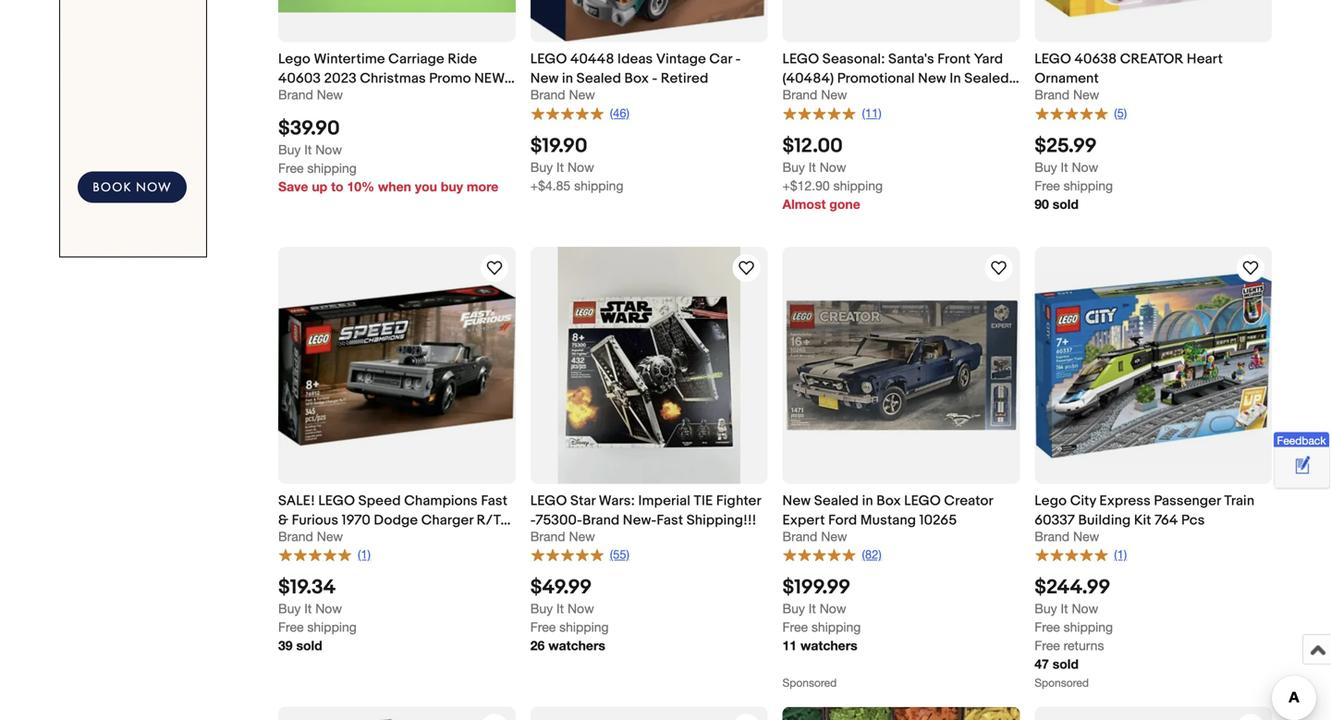 Task type: locate. For each thing, give the bounding box(es) containing it.
1970
[[342, 512, 371, 529]]

buy for $25.99
[[1035, 159, 1057, 175]]

10265
[[919, 512, 957, 529]]

it inside $244.99 buy it now free shipping free returns 47 sold
[[1061, 601, 1068, 616]]

$12.00
[[783, 134, 843, 158]]

buy down $19.34
[[278, 601, 301, 616]]

it down $49.99
[[557, 601, 564, 616]]

shipping for $19.34
[[307, 619, 357, 635]]

watchers
[[548, 638, 605, 653], [800, 638, 858, 653]]

shipping inside $244.99 buy it now free shipping free returns 47 sold
[[1064, 619, 1113, 635]]

in down 40448 on the left of the page
[[562, 70, 573, 87]]

watch new sealed in box lego creator expert ford mustang 10265 image
[[987, 257, 1010, 279]]

-
[[735, 51, 741, 68], [652, 70, 658, 87], [530, 512, 536, 529]]

new-
[[474, 70, 510, 87]]

brand up (82) link
[[783, 529, 818, 544]]

lego inside lego seasonal: santa's front yard (40484) promotional new in sealed box
[[783, 51, 819, 68]]

r/t
[[477, 512, 501, 529]]

1 horizontal spatial fast
[[657, 512, 683, 529]]

shipping right +$4.85 at the left top of the page
[[574, 178, 624, 193]]

watchers for $49.99
[[548, 638, 605, 653]]

now down $12.00
[[820, 159, 846, 175]]

watchers right 11
[[800, 638, 858, 653]]

watch lego star wars: imperial tie fighter -75300-brand new-fast shipping!!! image
[[735, 257, 758, 279]]

now inside $19.34 buy it now free shipping 39 sold
[[315, 601, 342, 616]]

now for $19.34
[[315, 601, 342, 616]]

$39.90 buy it now free shipping save up to 10% when you buy more
[[278, 116, 499, 194]]

lego inside lego wintertime carriage ride 40603 2023 christmas promo new- ships out by 12/16
[[278, 51, 311, 68]]

shipping inside $19.90 buy it now +$4.85 shipping
[[574, 178, 624, 193]]

0 horizontal spatial (1)
[[358, 547, 371, 562]]

it up +$12.90
[[809, 159, 816, 175]]

new
[[530, 70, 559, 87], [918, 70, 946, 87], [317, 87, 343, 102], [569, 87, 595, 102], [821, 87, 847, 102], [1073, 87, 1099, 102], [783, 493, 811, 509], [317, 529, 343, 544], [569, 529, 595, 544], [821, 529, 847, 544], [1073, 529, 1099, 544]]

lego star wars: imperial tie fighter -75300-brand new-fast shipping!!! heading
[[530, 493, 761, 529]]

sale! lego speed champions fast & furious 1970 dodge charger r/t 76912 toy car link
[[278, 491, 516, 548]]

764
[[1155, 512, 1178, 529]]

it for $199.99
[[809, 601, 816, 616]]

brand
[[278, 87, 313, 102], [530, 87, 565, 102], [783, 87, 818, 102], [1035, 87, 1070, 102], [582, 512, 620, 529], [278, 529, 313, 544], [530, 529, 565, 544], [783, 529, 818, 544], [1035, 529, 1070, 544]]

buy down $244.99
[[1035, 601, 1057, 616]]

now down $244.99
[[1072, 601, 1098, 616]]

2 vertical spatial -
[[530, 512, 536, 529]]

2 (1) from the left
[[1114, 547, 1127, 562]]

brand new down sale!
[[278, 529, 343, 544]]

lego seasonal: santa's front yard (40484) promotional new in sealed box heading
[[783, 51, 1019, 107]]

- right r/t
[[530, 512, 536, 529]]

tie
[[694, 493, 713, 509]]

lego 40638 creator heart ornament image
[[1035, 0, 1272, 24]]

creator
[[1120, 51, 1184, 68]]

lego for lego seasonal: santa's front yard (40484) promotional new in sealed box
[[783, 51, 819, 68]]

1 horizontal spatial box
[[783, 90, 807, 107]]

advertisement region
[[59, 0, 207, 257]]

brand new up '$39.90'
[[278, 87, 343, 102]]

box up 'mustang'
[[877, 493, 901, 509]]

(1) down building
[[1114, 547, 1127, 562]]

1 horizontal spatial lego
[[1035, 493, 1067, 509]]

1 vertical spatial box
[[783, 90, 807, 107]]

brand new
[[278, 87, 343, 102], [783, 87, 847, 102], [278, 529, 343, 544]]

front
[[938, 51, 971, 68]]

it inside '$199.99 buy it now free shipping 11 watchers'
[[809, 601, 816, 616]]

shipping inside the $25.99 buy it now free shipping 90 sold
[[1064, 178, 1113, 193]]

sealed down yard
[[964, 70, 1009, 87]]

2 vertical spatial box
[[877, 493, 901, 509]]

lego up 1970
[[318, 493, 355, 509]]

(1) for $19.34
[[358, 547, 371, 562]]

lego wintertime carriage ride 40603 2023 christmas promo new- ships out by 12/16
[[278, 51, 510, 107]]

lego inside lego city express passenger train 60337 building kit 764 pcs brand new
[[1035, 493, 1067, 509]]

1 horizontal spatial in
[[862, 493, 873, 509]]

shipping up gone
[[833, 178, 883, 193]]

75300-
[[536, 512, 582, 529]]

it down $25.99
[[1061, 159, 1068, 175]]

brand down wars:
[[582, 512, 620, 529]]

0 horizontal spatial -
[[530, 512, 536, 529]]

brand new for $19.34
[[278, 529, 343, 544]]

2 vertical spatial sold
[[1053, 656, 1079, 672]]

buy inside $19.34 buy it now free shipping 39 sold
[[278, 601, 301, 616]]

now down $19.34
[[315, 601, 342, 616]]

1 horizontal spatial sealed
[[814, 493, 859, 509]]

ornament
[[1035, 70, 1099, 87]]

buy inside '$199.99 buy it now free shipping 11 watchers'
[[783, 601, 805, 616]]

39
[[278, 638, 293, 653]]

shipping down the $199.99
[[812, 619, 861, 635]]

it inside $12.00 buy it now +$12.90 shipping almost gone
[[809, 159, 816, 175]]

1 horizontal spatial watchers
[[800, 638, 858, 653]]

1 vertical spatial in
[[862, 493, 873, 509]]

lego 40448 ideas vintage car - new in sealed box - retired link
[[530, 50, 768, 87]]

sealed up ford
[[814, 493, 859, 509]]

sealed
[[576, 70, 621, 87], [964, 70, 1009, 87], [814, 493, 859, 509]]

it for $25.99
[[1061, 159, 1068, 175]]

0 vertical spatial box
[[624, 70, 649, 87]]

lego for lego wintertime carriage ride 40603 2023 christmas promo new- ships out by 12/16
[[278, 51, 311, 68]]

watch lego harry potter hogwarts: room of requirement set 76413 image
[[483, 717, 505, 720]]

shipping up returns
[[1064, 619, 1113, 635]]

lego up 10265
[[904, 493, 941, 509]]

lego
[[530, 51, 567, 68], [783, 51, 819, 68], [1035, 51, 1071, 68], [318, 493, 355, 509], [530, 493, 567, 509], [904, 493, 941, 509]]

brand new for $12.00
[[783, 87, 847, 102]]

lego harry potter hogwarts: room of requirement set 76413 image
[[278, 715, 516, 720]]

lego seasonal: santa's front yard (40484) promotional new in sealed box
[[783, 51, 1009, 107]]

in inside lego 40448 ideas vintage car - new in sealed box - retired brand new
[[562, 70, 573, 87]]

brand inside lego 40448 ideas vintage car - new in sealed box - retired brand new
[[530, 87, 565, 102]]

buy inside $244.99 buy it now free shipping free returns 47 sold
[[1035, 601, 1057, 616]]

brand left toy
[[278, 529, 313, 544]]

lego inside 'lego 40638 creator heart ornament brand new'
[[1035, 51, 1071, 68]]

lego up 'ornament'
[[1035, 51, 1071, 68]]

lego up (40484)
[[783, 51, 819, 68]]

$25.99
[[1035, 134, 1097, 158]]

it inside the $49.99 buy it now free shipping 26 watchers
[[557, 601, 564, 616]]

lego left 40448 on the left of the page
[[530, 51, 567, 68]]

it inside $19.90 buy it now +$4.85 shipping
[[557, 159, 564, 175]]

buy down '$39.90'
[[278, 142, 301, 157]]

fast inside lego star wars: imperial tie fighter -75300-brand new-fast shipping!!! brand new
[[657, 512, 683, 529]]

1 vertical spatial fast
[[657, 512, 683, 529]]

0 horizontal spatial watchers
[[548, 638, 605, 653]]

sold right 47
[[1053, 656, 1079, 672]]

buy for $199.99
[[783, 601, 805, 616]]

now inside '$199.99 buy it now free shipping 11 watchers'
[[820, 601, 846, 616]]

feedback
[[1277, 434, 1326, 447]]

box inside lego 40448 ideas vintage car - new in sealed box - retired brand new
[[624, 70, 649, 87]]

carriage
[[388, 51, 444, 68]]

1 vertical spatial -
[[652, 70, 658, 87]]

0 vertical spatial -
[[735, 51, 741, 68]]

2 horizontal spatial box
[[877, 493, 901, 509]]

buy inside the $49.99 buy it now free shipping 26 watchers
[[530, 601, 553, 616]]

now inside $244.99 buy it now free shipping free returns 47 sold
[[1072, 601, 1098, 616]]

box down ideas
[[624, 70, 649, 87]]

free
[[278, 160, 304, 176], [1035, 178, 1060, 193], [278, 619, 304, 635], [530, 619, 556, 635], [783, 619, 808, 635], [1035, 619, 1060, 635], [1035, 638, 1060, 653]]

in up 'mustang'
[[862, 493, 873, 509]]

(55)
[[610, 547, 629, 562]]

$244.99
[[1035, 576, 1111, 600]]

2 (1) link from the left
[[1035, 546, 1127, 563]]

vintage
[[656, 51, 706, 68]]

buy inside $39.90 buy it now free shipping save up to 10% when you buy more
[[278, 142, 301, 157]]

watch lego speed champions 75890: ferrari f40 competizione (brand new / sealed) image
[[1240, 717, 1262, 720]]

yard
[[974, 51, 1003, 68]]

sold for $25.99
[[1053, 196, 1079, 211]]

shipping down $49.99
[[559, 619, 609, 635]]

sale! lego speed champions fast & furious 1970 dodge charger r/t 76912 toy car image
[[278, 247, 516, 484]]

$39.90
[[278, 116, 340, 140]]

(82) link
[[783, 546, 882, 563]]

shipping inside $39.90 buy it now free shipping save up to 10% when you buy more
[[307, 160, 357, 176]]

brand inside 'lego 40638 creator heart ornament brand new'
[[1035, 87, 1070, 102]]

fast down imperial
[[657, 512, 683, 529]]

in
[[562, 70, 573, 87], [862, 493, 873, 509]]

when
[[378, 179, 411, 194]]

1 (1) link from the left
[[278, 546, 371, 563]]

sold
[[1053, 196, 1079, 211], [296, 638, 322, 653], [1053, 656, 1079, 672]]

buy up +$4.85 at the left top of the page
[[530, 159, 553, 175]]

in inside new sealed in box lego creator expert ford mustang 10265 brand new
[[862, 493, 873, 509]]

box down (40484)
[[783, 90, 807, 107]]

lego for lego 40638 creator heart ornament brand new
[[1035, 51, 1071, 68]]

watch sale! lego speed champions fast & furious 1970 dodge charger r/t 76912 toy car image
[[483, 257, 505, 279]]

lego inside lego star wars: imperial tie fighter -75300-brand new-fast shipping!!! brand new
[[530, 493, 567, 509]]

buy inside the $25.99 buy it now free shipping 90 sold
[[1035, 159, 1057, 175]]

2 horizontal spatial sealed
[[964, 70, 1009, 87]]

(1)
[[358, 547, 371, 562], [1114, 547, 1127, 562]]

now down $25.99
[[1072, 159, 1098, 175]]

watchers for $199.99
[[800, 638, 858, 653]]

lego up 60337
[[1035, 493, 1067, 509]]

(1) link
[[278, 546, 371, 563], [1035, 546, 1127, 563]]

0 horizontal spatial fast
[[481, 493, 508, 509]]

+$12.90
[[783, 178, 830, 193]]

0 vertical spatial sold
[[1053, 196, 1079, 211]]

1 horizontal spatial (1) link
[[1035, 546, 1127, 563]]

new-
[[623, 512, 657, 529]]

watchers right 26
[[548, 638, 605, 653]]

0 horizontal spatial sealed
[[576, 70, 621, 87]]

it down $244.99
[[1061, 601, 1068, 616]]

watchers inside the $49.99 buy it now free shipping 26 watchers
[[548, 638, 605, 653]]

now inside $39.90 buy it now free shipping save up to 10% when you buy more
[[315, 142, 342, 157]]

shipping down $19.34
[[307, 619, 357, 635]]

90
[[1035, 196, 1049, 211]]

0 vertical spatial fast
[[481, 493, 508, 509]]

free inside the $25.99 buy it now free shipping 90 sold
[[1035, 178, 1060, 193]]

fast
[[481, 493, 508, 509], [657, 512, 683, 529]]

brand up '(5)' link
[[1035, 87, 1070, 102]]

lego seasonal: santa's front yard (40484) promotional new in sealed box link
[[783, 50, 1020, 107]]

watch new lego flowerpot set 40588 promo gwp flower pot arrangement sealed vase nisb image
[[735, 717, 758, 720]]

0 horizontal spatial in
[[562, 70, 573, 87]]

shipping up to
[[307, 160, 357, 176]]

shipping for $199.99
[[812, 619, 861, 635]]

free inside $39.90 buy it now free shipping save up to 10% when you buy more
[[278, 160, 304, 176]]

watchers inside '$199.99 buy it now free shipping 11 watchers'
[[800, 638, 858, 653]]

city
[[1070, 493, 1096, 509]]

buy
[[278, 142, 301, 157], [530, 159, 553, 175], [783, 159, 805, 175], [1035, 159, 1057, 175], [278, 601, 301, 616], [530, 601, 553, 616], [783, 601, 805, 616], [1035, 601, 1057, 616]]

- right car
[[735, 51, 741, 68]]

lego up 40603 at the top of page
[[278, 51, 311, 68]]

now inside $19.90 buy it now +$4.85 shipping
[[568, 159, 594, 175]]

shipping inside $12.00 buy it now +$12.90 shipping almost gone
[[833, 178, 883, 193]]

now inside $12.00 buy it now +$12.90 shipping almost gone
[[820, 159, 846, 175]]

buy down $49.99
[[530, 601, 553, 616]]

box inside new sealed in box lego creator expert ford mustang 10265 brand new
[[877, 493, 901, 509]]

now down the $199.99
[[820, 601, 846, 616]]

buy down $25.99
[[1035, 159, 1057, 175]]

1 watchers from the left
[[548, 638, 605, 653]]

(1) link up $244.99
[[1035, 546, 1127, 563]]

it inside the $25.99 buy it now free shipping 90 sold
[[1061, 159, 1068, 175]]

now for $199.99
[[820, 601, 846, 616]]

new sealed in box lego creator expert ford mustang 10265 heading
[[783, 493, 993, 529]]

buy up +$12.90
[[783, 159, 805, 175]]

now down '$39.90'
[[315, 142, 342, 157]]

$12.00 buy it now +$12.90 shipping almost gone
[[783, 134, 883, 211]]

imperial
[[638, 493, 691, 509]]

shipping!!!
[[687, 512, 757, 529]]

it down the $199.99
[[809, 601, 816, 616]]

lego for lego city express passenger train 60337 building kit 764 pcs brand new
[[1035, 493, 1067, 509]]

lego 40448 ideas vintage car - new in sealed box - retired image
[[530, 0, 768, 41]]

ford
[[828, 512, 857, 529]]

0 horizontal spatial (1) link
[[278, 546, 371, 563]]

it down $19.34
[[304, 601, 312, 616]]

$49.99 buy it now free shipping 26 watchers
[[530, 576, 609, 653]]

$49.99
[[530, 576, 592, 600]]

(1) link for $19.34
[[278, 546, 371, 563]]

buy down the $199.99
[[783, 601, 805, 616]]

- down ideas
[[652, 70, 658, 87]]

buy for $39.90
[[278, 142, 301, 157]]

it inside $19.34 buy it now free shipping 39 sold
[[304, 601, 312, 616]]

lego wintertime carriage ride 40603 2023 christmas promo new- ships out by 12/16 image
[[278, 0, 516, 13]]

fast up r/t
[[481, 493, 508, 509]]

sold inside the $25.99 buy it now free shipping 90 sold
[[1053, 196, 1079, 211]]

shipping down $25.99
[[1064, 178, 1113, 193]]

now inside the $49.99 buy it now free shipping 26 watchers
[[568, 601, 594, 616]]

1 (1) from the left
[[358, 547, 371, 562]]

buy inside $19.90 buy it now +$4.85 shipping
[[530, 159, 553, 175]]

(5) link
[[1035, 104, 1127, 121]]

shipping for $25.99
[[1064, 178, 1113, 193]]

sealed down 40448 on the left of the page
[[576, 70, 621, 87]]

10%
[[347, 179, 374, 194]]

champions
[[404, 493, 478, 509]]

box
[[624, 70, 649, 87], [783, 90, 807, 107], [877, 493, 901, 509]]

sold inside $19.34 buy it now free shipping 39 sold
[[296, 638, 322, 653]]

it up +$4.85 at the left top of the page
[[557, 159, 564, 175]]

(1) down 1970
[[358, 547, 371, 562]]

buy inside $12.00 buy it now +$12.90 shipping almost gone
[[783, 159, 805, 175]]

$244.99 buy it now free shipping free returns 47 sold
[[1035, 576, 1113, 672]]

12/16
[[373, 90, 405, 107]]

0 horizontal spatial box
[[624, 70, 649, 87]]

free inside '$199.99 buy it now free shipping 11 watchers'
[[783, 619, 808, 635]]

shipping inside the $49.99 buy it now free shipping 26 watchers
[[559, 619, 609, 635]]

(1) link down "furious"
[[278, 546, 371, 563]]

1 vertical spatial sold
[[296, 638, 322, 653]]

2 watchers from the left
[[800, 638, 858, 653]]

sold right 39
[[296, 638, 322, 653]]

brand new up (11) link in the top of the page
[[783, 87, 847, 102]]

free inside the $49.99 buy it now free shipping 26 watchers
[[530, 619, 556, 635]]

1 vertical spatial lego
[[1035, 493, 1067, 509]]

free inside $19.34 buy it now free shipping 39 sold
[[278, 619, 304, 635]]

sold inside $244.99 buy it now free shipping free returns 47 sold
[[1053, 656, 1079, 672]]

shipping
[[307, 160, 357, 176], [574, 178, 624, 193], [833, 178, 883, 193], [1064, 178, 1113, 193], [307, 619, 357, 635], [559, 619, 609, 635], [812, 619, 861, 635], [1064, 619, 1113, 635]]

$25.99 buy it now free shipping 90 sold
[[1035, 134, 1113, 211]]

out
[[320, 90, 348, 107]]

sale! lego speed champions fast & furious 1970 dodge charger r/t 76912 toy car heading
[[278, 493, 511, 548]]

0 vertical spatial in
[[562, 70, 573, 87]]

(1) for $244.99
[[1114, 547, 1127, 562]]

lego inside lego 40448 ideas vintage car - new in sealed box - retired brand new
[[530, 51, 567, 68]]

brand left building
[[1035, 529, 1070, 544]]

0 vertical spatial lego
[[278, 51, 311, 68]]

sale!
[[278, 493, 315, 509]]

now down $49.99
[[568, 601, 594, 616]]

sold right the 90
[[1053, 196, 1079, 211]]

sale! lego speed champions fast & furious 1970 dodge charger r/t 76912 toy car
[[278, 493, 508, 548]]

now down $19.90
[[568, 159, 594, 175]]

lego star wars: imperial tie fighter -75300-brand new-fast shipping!!! image
[[558, 247, 740, 484]]

now inside the $25.99 buy it now free shipping 90 sold
[[1072, 159, 1098, 175]]

it inside $39.90 buy it now free shipping save up to 10% when you buy more
[[304, 142, 312, 157]]

shipping inside '$199.99 buy it now free shipping 11 watchers'
[[812, 619, 861, 635]]

1 horizontal spatial (1)
[[1114, 547, 1127, 562]]

wars:
[[599, 493, 635, 509]]

lego city express passenger train 60337 building kit 764 pcs brand new
[[1035, 493, 1255, 544]]

2023
[[324, 70, 357, 87]]

(11)
[[862, 106, 882, 120]]

it down '$39.90'
[[304, 142, 312, 157]]

0 horizontal spatial lego
[[278, 51, 311, 68]]

lego up 75300-
[[530, 493, 567, 509]]

ships
[[278, 90, 317, 107]]

shipping inside $19.34 buy it now free shipping 39 sold
[[307, 619, 357, 635]]

brand up (46) link
[[530, 87, 565, 102]]



Task type: vqa. For each thing, say whether or not it's contained in the screenshot.


Task type: describe. For each thing, give the bounding box(es) containing it.
ideas
[[618, 51, 653, 68]]

in
[[950, 70, 961, 87]]

save
[[278, 179, 308, 194]]

now for $244.99
[[1072, 601, 1098, 616]]

box inside lego seasonal: santa's front yard (40484) promotional new in sealed box
[[783, 90, 807, 107]]

more
[[467, 179, 499, 194]]

to
[[331, 179, 343, 194]]

60337
[[1035, 512, 1075, 529]]

by
[[352, 90, 369, 107]]

it for $12.00
[[809, 159, 816, 175]]

free for $19.34
[[278, 619, 304, 635]]

kit
[[1134, 512, 1152, 529]]

lego inside new sealed in box lego creator expert ford mustang 10265 brand new
[[904, 493, 941, 509]]

shipping for $12.00
[[833, 178, 883, 193]]

40638
[[1075, 51, 1117, 68]]

$199.99
[[783, 576, 851, 600]]

47
[[1035, 656, 1049, 672]]

lego for lego star wars: imperial tie fighter -75300-brand new-fast shipping!!! brand new
[[530, 493, 567, 509]]

sold for $19.34
[[296, 638, 322, 653]]

expert
[[783, 512, 825, 529]]

now for $25.99
[[1072, 159, 1098, 175]]

1 horizontal spatial -
[[652, 70, 658, 87]]

mustang
[[861, 512, 916, 529]]

now for $39.90
[[315, 142, 342, 157]]

$19.90
[[530, 134, 587, 158]]

lego inside sale! lego speed champions fast & furious 1970 dodge charger r/t 76912 toy car
[[318, 493, 355, 509]]

free for $39.90
[[278, 160, 304, 176]]

christmas
[[360, 70, 426, 87]]

brand up (55) link
[[530, 529, 565, 544]]

new inside lego seasonal: santa's front yard (40484) promotional new in sealed box
[[918, 70, 946, 87]]

brand up (11) link in the top of the page
[[783, 87, 818, 102]]

brand inside new sealed in box lego creator expert ford mustang 10265 brand new
[[783, 529, 818, 544]]

furious
[[292, 512, 338, 529]]

lego 40448 ideas vintage car - new in sealed box - retired heading
[[530, 51, 741, 87]]

up
[[312, 179, 327, 194]]

buy for $19.34
[[278, 601, 301, 616]]

passenger
[[1154, 493, 1221, 509]]

40603
[[278, 70, 321, 87]]

new inside lego star wars: imperial tie fighter -75300-brand new-fast shipping!!! brand new
[[569, 529, 595, 544]]

charger
[[421, 512, 473, 529]]

new sealed in box lego creator expert ford mustang 10265 link
[[783, 491, 1020, 529]]

brand up '$39.90'
[[278, 87, 313, 102]]

lego bulk bricks plates and pieces choose color quantity 500+ = free minigifure! image
[[783, 707, 1020, 720]]

pcs
[[1181, 512, 1205, 529]]

(46)
[[610, 106, 629, 120]]

lego city express passenger train 60337 building kit 764 pcs image
[[1035, 247, 1272, 484]]

promo
[[429, 70, 471, 87]]

you
[[415, 179, 437, 194]]

buy for $244.99
[[1035, 601, 1057, 616]]

shipping for $49.99
[[559, 619, 609, 635]]

lego 40638 creator heart ornament link
[[1035, 50, 1272, 87]]

it for $244.99
[[1061, 601, 1068, 616]]

76912
[[278, 532, 313, 548]]

buy for $49.99
[[530, 601, 553, 616]]

santa's
[[888, 51, 934, 68]]

sealed inside new sealed in box lego creator expert ford mustang 10265 brand new
[[814, 493, 859, 509]]

shipping for $244.99
[[1064, 619, 1113, 635]]

buy
[[441, 179, 463, 194]]

(82)
[[862, 547, 882, 562]]

26
[[530, 638, 545, 653]]

shipping for $39.90
[[307, 160, 357, 176]]

express
[[1100, 493, 1151, 509]]

speed
[[358, 493, 401, 509]]

building
[[1078, 512, 1131, 529]]

11
[[783, 638, 797, 653]]

$19.34 buy it now free shipping 39 sold
[[278, 576, 357, 653]]

- inside lego star wars: imperial tie fighter -75300-brand new-fast shipping!!! brand new
[[530, 512, 536, 529]]

free for $49.99
[[530, 619, 556, 635]]

it for $19.34
[[304, 601, 312, 616]]

fighter
[[716, 493, 761, 509]]

seasonal:
[[823, 51, 885, 68]]

star
[[570, 493, 596, 509]]

lego city express passenger train 60337 building kit 764 pcs heading
[[1035, 493, 1255, 529]]

lego star wars: imperial tie fighter -75300-brand new-fast shipping!!! link
[[530, 491, 768, 529]]

new sealed in box lego creator expert ford mustang 10265 image
[[783, 247, 1020, 484]]

heart
[[1187, 51, 1223, 68]]

returns
[[1064, 638, 1104, 653]]

2 horizontal spatial -
[[735, 51, 741, 68]]

brand inside lego city express passenger train 60337 building kit 764 pcs brand new
[[1035, 529, 1070, 544]]

$19.34
[[278, 576, 336, 600]]

(55) link
[[530, 546, 629, 563]]

buy for $12.00
[[783, 159, 805, 175]]

free for $199.99
[[783, 619, 808, 635]]

creator
[[944, 493, 993, 509]]

(11) link
[[783, 104, 882, 121]]

sealed inside lego 40448 ideas vintage car - new in sealed box - retired brand new
[[576, 70, 621, 87]]

new inside lego city express passenger train 60337 building kit 764 pcs brand new
[[1073, 529, 1099, 544]]

fast inside sale! lego speed champions fast & furious 1970 dodge charger r/t 76912 toy car
[[481, 493, 508, 509]]

lego wintertime carriage ride 40603 2023 christmas promo new- ships out by 12/16 heading
[[278, 51, 515, 107]]

now for $49.99
[[568, 601, 594, 616]]

dodge
[[374, 512, 418, 529]]

lego 40638 creator heart ornament heading
[[1035, 51, 1223, 87]]

(1) link for $244.99
[[1035, 546, 1127, 563]]

train
[[1224, 493, 1255, 509]]

it for $19.90
[[557, 159, 564, 175]]

(5)
[[1114, 106, 1127, 120]]

shipping for $19.90
[[574, 178, 624, 193]]

40448
[[570, 51, 614, 68]]

now for $19.90
[[568, 159, 594, 175]]

now for $12.00
[[820, 159, 846, 175]]

lego 40448 ideas vintage car - new in sealed box - retired brand new
[[530, 51, 741, 102]]

almost
[[783, 196, 826, 211]]

toy
[[316, 532, 338, 548]]

gone
[[829, 196, 860, 211]]

lego 40638 creator heart ornament brand new
[[1035, 51, 1223, 102]]

car
[[341, 532, 370, 548]]

$19.90 buy it now +$4.85 shipping
[[530, 134, 624, 193]]

(40484)
[[783, 70, 834, 87]]

retired
[[661, 70, 709, 87]]

buy for $19.90
[[530, 159, 553, 175]]

+$4.85
[[530, 178, 571, 193]]

lego for lego 40448 ideas vintage car - new in sealed box - retired brand new
[[530, 51, 567, 68]]

new sealed in box lego creator expert ford mustang 10265 brand new
[[783, 493, 993, 544]]

lego city express passenger train 60337 building kit 764 pcs link
[[1035, 491, 1272, 529]]

it for $49.99
[[557, 601, 564, 616]]

sealed inside lego seasonal: santa's front yard (40484) promotional new in sealed box
[[964, 70, 1009, 87]]

(46) link
[[530, 104, 629, 121]]

promotional
[[837, 70, 915, 87]]

car
[[709, 51, 732, 68]]

it for $39.90
[[304, 142, 312, 157]]

free for $25.99
[[1035, 178, 1060, 193]]

watch lego city express passenger train 60337 building kit 764 pcs image
[[1240, 257, 1262, 279]]

new inside 'lego 40638 creator heart ornament brand new'
[[1073, 87, 1099, 102]]

&
[[278, 512, 289, 529]]



